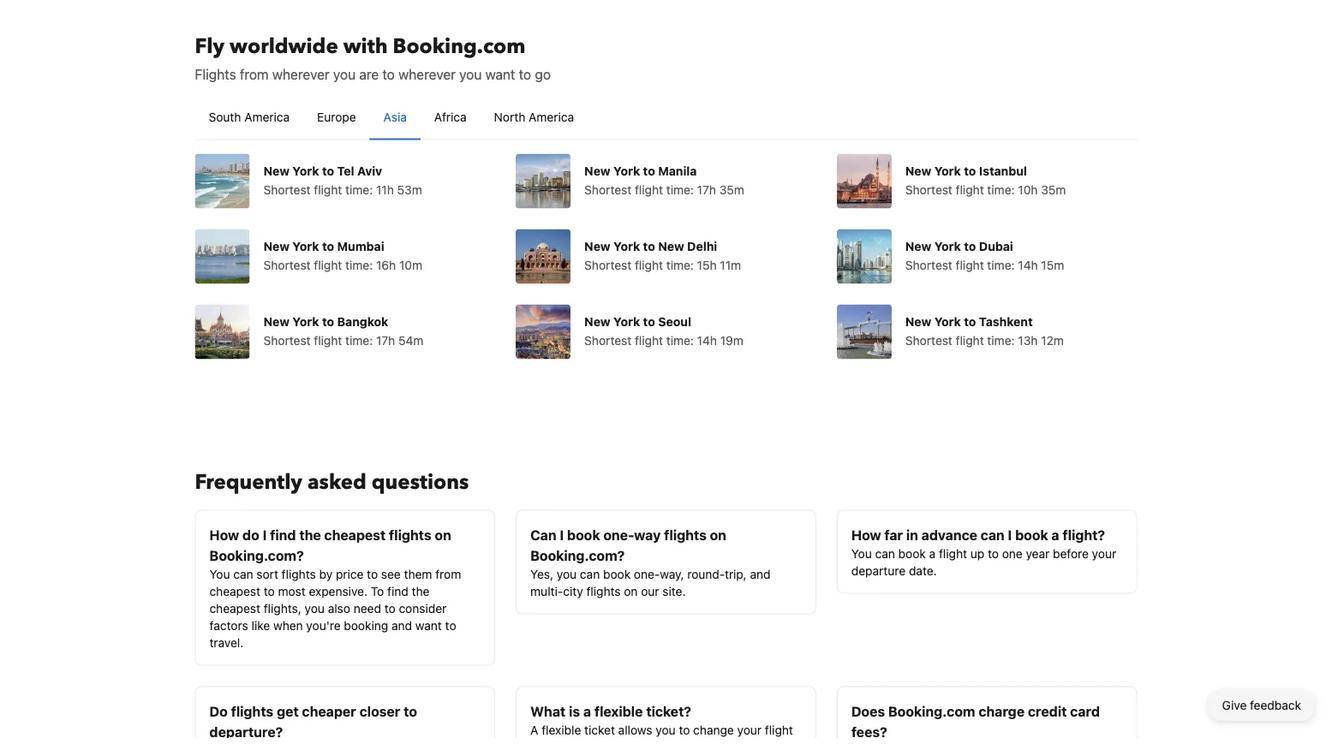 Task type: vqa. For each thing, say whether or not it's contained in the screenshot.
date. at the bottom right of page
yes



Task type: describe. For each thing, give the bounding box(es) containing it.
you up africa
[[460, 66, 482, 82]]

flights right way
[[664, 527, 707, 543]]

south america
[[209, 110, 290, 124]]

way
[[634, 527, 661, 543]]

fees?
[[852, 724, 888, 739]]

0 horizontal spatial the
[[299, 527, 321, 543]]

new for new york to tel aviv shortest flight time: 11h 53m
[[264, 164, 290, 178]]

54m
[[399, 333, 424, 348]]

to right are
[[383, 66, 395, 82]]

north america
[[494, 110, 574, 124]]

dubai
[[980, 239, 1014, 253]]

14h for 19m
[[697, 333, 717, 348]]

1 horizontal spatial a
[[930, 547, 936, 561]]

year
[[1026, 547, 1050, 561]]

can for a
[[876, 547, 896, 561]]

york for dubai
[[935, 239, 962, 253]]

are
[[359, 66, 379, 82]]

a
[[531, 723, 539, 738]]

10m
[[399, 258, 423, 272]]

credit
[[1028, 704, 1067, 720]]

delhi
[[687, 239, 718, 253]]

give feedback
[[1223, 699, 1302, 713]]

you're
[[306, 619, 341, 633]]

flight inside new york to dubai shortest flight time: 14h 15m
[[956, 258, 984, 272]]

york for seoul
[[614, 315, 640, 329]]

to inside new york to dubai shortest flight time: 14h 15m
[[965, 239, 977, 253]]

time: for new york to seoul shortest flight time: 14h 19m
[[667, 333, 694, 348]]

35m for shortest flight time: 17h 35m
[[720, 183, 745, 197]]

time: for new york to mumbai shortest flight time: 16h 10m
[[345, 258, 373, 272]]

flights up most
[[282, 567, 316, 582]]

asia
[[384, 110, 407, 124]]

when
[[273, 619, 303, 633]]

one
[[1003, 547, 1023, 561]]

new left delhi
[[658, 239, 685, 253]]

fly
[[195, 33, 225, 61]]

from inside "fly worldwide with booking.com flights from wherever you are to wherever you want to go"
[[240, 66, 269, 82]]

new for new york to istanbul shortest flight time: 10h 35m
[[906, 164, 932, 178]]

like
[[252, 619, 270, 633]]

closer
[[360, 704, 401, 720]]

date.
[[909, 564, 937, 578]]

flight inside new york to bangkok shortest flight time: 17h 54m
[[314, 333, 342, 348]]

how for how far in advance can i book a flight?
[[852, 527, 882, 543]]

europe
[[317, 110, 356, 124]]

shortest for new york to tashkent shortest flight time: 13h 12m
[[906, 333, 953, 348]]

new york to new delhi shortest flight time: 15h 11m
[[585, 239, 741, 272]]

13h
[[1019, 333, 1038, 348]]

most
[[278, 585, 306, 599]]

way,
[[660, 567, 684, 582]]

york for istanbul
[[935, 164, 962, 178]]

you for how far in advance can i book a flight?
[[852, 547, 872, 561]]

to inside new york to bangkok shortest flight time: 17h 54m
[[322, 315, 334, 329]]

frequently asked questions
[[195, 469, 469, 497]]

new york to bangkok image
[[195, 305, 250, 360]]

does
[[852, 704, 885, 720]]

tel
[[337, 164, 355, 178]]

flights,
[[264, 602, 302, 616]]

2 wherever from the left
[[399, 66, 456, 82]]

istanbul
[[980, 164, 1028, 178]]

factors
[[210, 619, 248, 633]]

2 vertical spatial cheapest
[[210, 602, 261, 616]]

new york to tel aviv image
[[195, 154, 250, 209]]

new york to new delhi image
[[516, 229, 571, 284]]

do
[[210, 704, 228, 720]]

to inside new york to manila shortest flight time: 17h 35m
[[643, 164, 655, 178]]

asked
[[308, 469, 367, 497]]

feedback
[[1251, 699, 1302, 713]]

by
[[319, 567, 333, 582]]

flight inside what is a flexible ticket? a flexible ticket allows you to change your flight
[[765, 723, 794, 738]]

africa button
[[421, 95, 481, 139]]

north
[[494, 110, 526, 124]]

new york to tashkent shortest flight time: 13h 12m
[[906, 315, 1064, 348]]

how for how do i find the cheapest flights on booking.com?
[[210, 527, 239, 543]]

12m
[[1042, 333, 1064, 348]]

flight inside the new york to tashkent shortest flight time: 13h 12m
[[956, 333, 984, 348]]

tashkent
[[980, 315, 1033, 329]]

york for tashkent
[[935, 315, 962, 329]]

you inside what is a flexible ticket? a flexible ticket allows you to change your flight
[[656, 723, 676, 738]]

and inside the can i book one-way flights on booking.com? yes, you can book one-way, round-trip, and multi-city flights on our site.
[[750, 567, 771, 582]]

frequently
[[195, 469, 303, 497]]

0 horizontal spatial find
[[270, 527, 296, 543]]

city
[[563, 585, 583, 599]]

new york to istanbul image
[[837, 154, 892, 209]]

to left go
[[519, 66, 532, 82]]

trip,
[[725, 567, 747, 582]]

multi-
[[531, 585, 563, 599]]

america for south america
[[244, 110, 290, 124]]

them
[[404, 567, 432, 582]]

far
[[885, 527, 903, 543]]

does booking.com charge credit card fees?
[[852, 704, 1101, 739]]

go
[[535, 66, 551, 82]]

11h
[[376, 183, 394, 197]]

new york to dubai shortest flight time: 14h 15m
[[906, 239, 1065, 272]]

to right the 'need'
[[385, 602, 396, 616]]

new york to dubai image
[[837, 229, 892, 284]]

get
[[277, 704, 299, 720]]

time: for new york to istanbul shortest flight time: 10h 35m
[[988, 183, 1015, 197]]

south america button
[[195, 95, 304, 139]]

ticket?
[[646, 704, 692, 720]]

card
[[1071, 704, 1101, 720]]

can for booking.com?
[[580, 567, 600, 582]]

travel.
[[210, 636, 244, 650]]

allows
[[619, 723, 653, 738]]

to inside what is a flexible ticket? a flexible ticket allows you to change your flight
[[679, 723, 690, 738]]

10h
[[1019, 183, 1038, 197]]

to inside new york to istanbul shortest flight time: 10h 35m
[[965, 164, 977, 178]]

i inside the can i book one-way flights on booking.com? yes, you can book one-way, round-trip, and multi-city flights on our site.
[[560, 527, 564, 543]]

shortest for new york to manila shortest flight time: 17h 35m
[[585, 183, 632, 197]]

aviv
[[357, 164, 382, 178]]

sort
[[257, 567, 278, 582]]

see
[[381, 567, 401, 582]]

price
[[336, 567, 364, 582]]

time: for new york to manila shortest flight time: 17h 35m
[[667, 183, 694, 197]]

cheaper
[[302, 704, 356, 720]]

manila
[[658, 164, 697, 178]]

time: inside new york to new delhi shortest flight time: 15h 11m
[[667, 258, 694, 272]]

to down consider
[[445, 619, 456, 633]]

flight inside new york to manila shortest flight time: 17h 35m
[[635, 183, 663, 197]]

shortest for new york to bangkok shortest flight time: 17h 54m
[[264, 333, 311, 348]]

1 vertical spatial cheapest
[[210, 585, 261, 599]]

york for manila
[[614, 164, 640, 178]]

flight inside new york to tel aviv shortest flight time: 11h 53m
[[314, 183, 342, 197]]

to inside how far in advance can i book a flight? you can book a flight up to one year before your departure date.
[[988, 547, 999, 561]]

1 vertical spatial the
[[412, 585, 430, 599]]

new york to mumbai image
[[195, 229, 250, 284]]

flights inside do flights get cheaper closer to departure?
[[231, 704, 274, 720]]

you inside the can i book one-way flights on booking.com? yes, you can book one-way, round-trip, and multi-city flights on our site.
[[557, 567, 577, 582]]

shortest for new york to istanbul shortest flight time: 10h 35m
[[906, 183, 953, 197]]

in
[[907, 527, 919, 543]]

also
[[328, 602, 351, 616]]

1 vertical spatial one-
[[634, 567, 660, 582]]

0 vertical spatial one-
[[604, 527, 634, 543]]

you left are
[[333, 66, 356, 82]]

north america button
[[481, 95, 588, 139]]

flights up them
[[389, 527, 432, 543]]

can i book one-way flights on booking.com? yes, you can book one-way, round-trip, and multi-city flights on our site.
[[531, 527, 771, 599]]

consider
[[399, 602, 447, 616]]



Task type: locate. For each thing, give the bounding box(es) containing it.
i right do
[[263, 527, 267, 543]]

1 horizontal spatial you
[[852, 547, 872, 561]]

how inside how do i find the cheapest flights on booking.com? you can sort flights by price to see them from cheapest to most expensive. to find the cheapest flights, you also need to consider factors like when you're booking and want to travel.
[[210, 527, 239, 543]]

2 vertical spatial a
[[584, 704, 591, 720]]

flight down manila at top
[[635, 183, 663, 197]]

new inside new york to manila shortest flight time: 17h 35m
[[585, 164, 611, 178]]

35m for shortest flight time: 10h 35m
[[1042, 183, 1067, 197]]

time: down seoul
[[667, 333, 694, 348]]

fly worldwide with booking.com flights from wherever you are to wherever you want to go
[[195, 33, 551, 82]]

york left istanbul
[[935, 164, 962, 178]]

europe button
[[304, 95, 370, 139]]

to left the tashkent
[[965, 315, 977, 329]]

want down consider
[[416, 619, 442, 633]]

round-
[[688, 567, 725, 582]]

to inside new york to mumbai shortest flight time: 16h 10m
[[322, 239, 334, 253]]

14h
[[1019, 258, 1038, 272], [697, 333, 717, 348]]

can inside how do i find the cheapest flights on booking.com? you can sort flights by price to see them from cheapest to most expensive. to find the cheapest flights, you also need to consider factors like when you're booking and want to travel.
[[233, 567, 253, 582]]

0 vertical spatial and
[[750, 567, 771, 582]]

york for bangkok
[[293, 315, 319, 329]]

you for how do i find the cheapest flights on booking.com?
[[210, 567, 230, 582]]

1 35m from the left
[[720, 183, 745, 197]]

time: inside the new york to tashkent shortest flight time: 13h 12m
[[988, 333, 1015, 348]]

you up departure
[[852, 547, 872, 561]]

can up up on the right bottom
[[981, 527, 1005, 543]]

america right south
[[244, 110, 290, 124]]

to left istanbul
[[965, 164, 977, 178]]

1 horizontal spatial booking.com
[[889, 704, 976, 720]]

from right flights
[[240, 66, 269, 82]]

new york to tel aviv shortest flight time: 11h 53m
[[264, 164, 422, 197]]

booking.com? up city
[[531, 548, 625, 564]]

0 horizontal spatial and
[[392, 619, 412, 633]]

time: inside new york to seoul shortest flight time: 14h 19m
[[667, 333, 694, 348]]

book right "can"
[[567, 527, 600, 543]]

you inside how far in advance can i book a flight? you can book a flight up to one year before your departure date.
[[852, 547, 872, 561]]

time: inside new york to manila shortest flight time: 17h 35m
[[667, 183, 694, 197]]

advance
[[922, 527, 978, 543]]

2 how from the left
[[852, 527, 882, 543]]

new right new york to tashkent image
[[906, 315, 932, 329]]

cheapest
[[324, 527, 386, 543], [210, 585, 261, 599], [210, 602, 261, 616]]

new york to bangkok shortest flight time: 17h 54m
[[264, 315, 424, 348]]

to left manila at top
[[643, 164, 655, 178]]

0 vertical spatial the
[[299, 527, 321, 543]]

to
[[371, 585, 384, 599]]

shortest for new york to mumbai shortest flight time: 16h 10m
[[264, 258, 311, 272]]

time: for new york to tashkent shortest flight time: 13h 12m
[[988, 333, 1015, 348]]

time: down bangkok at the top left
[[345, 333, 373, 348]]

america right north
[[529, 110, 574, 124]]

0 horizontal spatial a
[[584, 704, 591, 720]]

1 wherever from the left
[[272, 66, 330, 82]]

0 vertical spatial cheapest
[[324, 527, 386, 543]]

1 horizontal spatial and
[[750, 567, 771, 582]]

york inside new york to seoul shortest flight time: 14h 19m
[[614, 315, 640, 329]]

change
[[694, 723, 734, 738]]

1 horizontal spatial your
[[1093, 547, 1117, 561]]

seoul
[[658, 315, 692, 329]]

new york to manila shortest flight time: 17h 35m
[[585, 164, 745, 197]]

america for north america
[[529, 110, 574, 124]]

1 horizontal spatial america
[[529, 110, 574, 124]]

15m
[[1042, 258, 1065, 272]]

new inside new york to mumbai shortest flight time: 16h 10m
[[264, 239, 290, 253]]

1 horizontal spatial 17h
[[697, 183, 716, 197]]

how left do
[[210, 527, 239, 543]]

you left sort
[[210, 567, 230, 582]]

1 vertical spatial from
[[436, 567, 461, 582]]

time: down the tashkent
[[988, 333, 1015, 348]]

14h for 15m
[[1019, 258, 1038, 272]]

york inside new york to istanbul shortest flight time: 10h 35m
[[935, 164, 962, 178]]

1 how from the left
[[210, 527, 239, 543]]

south
[[209, 110, 241, 124]]

york for new
[[614, 239, 640, 253]]

find down see
[[387, 585, 409, 599]]

need
[[354, 602, 381, 616]]

time: down aviv
[[345, 183, 373, 197]]

0 vertical spatial 14h
[[1019, 258, 1038, 272]]

2 35m from the left
[[1042, 183, 1067, 197]]

flexible
[[595, 704, 643, 720], [542, 723, 581, 738]]

new inside new york to seoul shortest flight time: 14h 19m
[[585, 315, 611, 329]]

0 horizontal spatial wherever
[[272, 66, 330, 82]]

new york to tashkent image
[[837, 305, 892, 360]]

0 horizontal spatial 14h
[[697, 333, 717, 348]]

how
[[210, 527, 239, 543], [852, 527, 882, 543]]

new for new york to manila shortest flight time: 17h 35m
[[585, 164, 611, 178]]

to right closer
[[404, 704, 417, 720]]

17h up delhi
[[697, 183, 716, 197]]

new right new york to new delhi image
[[585, 239, 611, 253]]

a inside what is a flexible ticket? a flexible ticket allows you to change your flight
[[584, 704, 591, 720]]

1 horizontal spatial wherever
[[399, 66, 456, 82]]

0 vertical spatial from
[[240, 66, 269, 82]]

new right new york to tel aviv image on the left of the page
[[264, 164, 290, 178]]

can
[[531, 527, 557, 543]]

2 horizontal spatial on
[[710, 527, 727, 543]]

flight inside new york to seoul shortest flight time: 14h 19m
[[635, 333, 663, 348]]

on down questions
[[435, 527, 452, 543]]

17h left 54m
[[376, 333, 395, 348]]

1 vertical spatial a
[[930, 547, 936, 561]]

america inside button
[[244, 110, 290, 124]]

1 i from the left
[[263, 527, 267, 543]]

0 horizontal spatial want
[[416, 619, 442, 633]]

time: inside new york to dubai shortest flight time: 14h 15m
[[988, 258, 1015, 272]]

1 horizontal spatial i
[[560, 527, 564, 543]]

to left tel
[[322, 164, 334, 178]]

1 vertical spatial find
[[387, 585, 409, 599]]

the up consider
[[412, 585, 430, 599]]

to inside do flights get cheaper closer to departure?
[[404, 704, 417, 720]]

i inside how far in advance can i book a flight? you can book a flight up to one year before your departure date.
[[1008, 527, 1012, 543]]

shortest for new york to seoul shortest flight time: 14h 19m
[[585, 333, 632, 348]]

booking.com? inside the can i book one-way flights on booking.com? yes, you can book one-way, round-trip, and multi-city flights on our site.
[[531, 548, 625, 564]]

and inside how do i find the cheapest flights on booking.com? you can sort flights by price to see them from cheapest to most expensive. to find the cheapest flights, you also need to consider factors like when you're booking and want to travel.
[[392, 619, 412, 633]]

0 horizontal spatial america
[[244, 110, 290, 124]]

1 vertical spatial booking.com
[[889, 704, 976, 720]]

shortest inside new york to bangkok shortest flight time: 17h 54m
[[264, 333, 311, 348]]

york
[[293, 164, 319, 178], [614, 164, 640, 178], [935, 164, 962, 178], [293, 239, 319, 253], [614, 239, 640, 253], [935, 239, 962, 253], [293, 315, 319, 329], [614, 315, 640, 329], [935, 315, 962, 329]]

asia button
[[370, 95, 421, 139]]

flight down seoul
[[635, 333, 663, 348]]

new right new york to manila image
[[585, 164, 611, 178]]

new for new york to new delhi shortest flight time: 15h 11m
[[585, 239, 611, 253]]

york left bangkok at the top left
[[293, 315, 319, 329]]

york left mumbai
[[293, 239, 319, 253]]

site.
[[663, 585, 686, 599]]

to inside the new york to tashkent shortest flight time: 13h 12m
[[965, 315, 977, 329]]

time:
[[345, 183, 373, 197], [667, 183, 694, 197], [988, 183, 1015, 197], [345, 258, 373, 272], [667, 258, 694, 272], [988, 258, 1015, 272], [345, 333, 373, 348], [667, 333, 694, 348], [988, 333, 1015, 348]]

0 horizontal spatial from
[[240, 66, 269, 82]]

book up year
[[1016, 527, 1049, 543]]

1 america from the left
[[244, 110, 290, 124]]

to inside new york to seoul shortest flight time: 14h 19m
[[643, 315, 655, 329]]

1 horizontal spatial 35m
[[1042, 183, 1067, 197]]

book down in
[[899, 547, 926, 561]]

york inside new york to dubai shortest flight time: 14h 15m
[[935, 239, 962, 253]]

shortest inside new york to manila shortest flight time: 17h 35m
[[585, 183, 632, 197]]

shortest right new york to dubai image
[[906, 258, 953, 272]]

1 horizontal spatial want
[[486, 66, 515, 82]]

35m inside new york to manila shortest flight time: 17h 35m
[[720, 183, 745, 197]]

shortest inside new york to new delhi shortest flight time: 15h 11m
[[585, 258, 632, 272]]

can
[[981, 527, 1005, 543], [876, 547, 896, 561], [233, 567, 253, 582], [580, 567, 600, 582]]

mumbai
[[337, 239, 384, 253]]

0 vertical spatial your
[[1093, 547, 1117, 561]]

17h for manila
[[697, 183, 716, 197]]

shortest inside the new york to tashkent shortest flight time: 13h 12m
[[906, 333, 953, 348]]

book left way,
[[603, 567, 631, 582]]

give
[[1223, 699, 1247, 713]]

1 horizontal spatial booking.com?
[[531, 548, 625, 564]]

shortest right new york to seoul image at the left of page
[[585, 333, 632, 348]]

york for tel
[[293, 164, 319, 178]]

and right trip,
[[750, 567, 771, 582]]

shortest right 'new york to bangkok' image
[[264, 333, 311, 348]]

shortest right "new york to mumbai" image
[[264, 258, 311, 272]]

flight inside new york to mumbai shortest flight time: 16h 10m
[[314, 258, 342, 272]]

flight inside new york to new delhi shortest flight time: 15h 11m
[[635, 258, 663, 272]]

flight?
[[1063, 527, 1106, 543]]

want inside "fly worldwide with booking.com flights from wherever you are to wherever you want to go"
[[486, 66, 515, 82]]

can for on
[[233, 567, 253, 582]]

new for new york to dubai shortest flight time: 14h 15m
[[906, 239, 932, 253]]

0 horizontal spatial how
[[210, 527, 239, 543]]

ticket
[[585, 723, 615, 738]]

you up you're on the bottom of page
[[305, 602, 325, 616]]

booking.com up africa
[[393, 33, 526, 61]]

the up by
[[299, 527, 321, 543]]

tab list containing south america
[[195, 95, 1138, 141]]

flight right change
[[765, 723, 794, 738]]

17h inside new york to manila shortest flight time: 17h 35m
[[697, 183, 716, 197]]

your right change
[[738, 723, 762, 738]]

0 vertical spatial find
[[270, 527, 296, 543]]

to left seoul
[[643, 315, 655, 329]]

on inside how do i find the cheapest flights on booking.com? you can sort flights by price to see them from cheapest to most expensive. to find the cheapest flights, you also need to consider factors like when you're booking and want to travel.
[[435, 527, 452, 543]]

flights up departure? on the left
[[231, 704, 274, 720]]

2 america from the left
[[529, 110, 574, 124]]

how far in advance can i book a flight? you can book a flight up to one year before your departure date.
[[852, 527, 1117, 578]]

booking.com? inside how do i find the cheapest flights on booking.com? you can sort flights by price to see them from cheapest to most expensive. to find the cheapest flights, you also need to consider factors like when you're booking and want to travel.
[[210, 548, 304, 564]]

yes,
[[531, 567, 554, 582]]

expensive.
[[309, 585, 368, 599]]

new inside new york to tel aviv shortest flight time: 11h 53m
[[264, 164, 290, 178]]

new york to seoul shortest flight time: 14h 19m
[[585, 315, 744, 348]]

your inside how far in advance can i book a flight? you can book a flight up to one year before your departure date.
[[1093, 547, 1117, 561]]

1 vertical spatial 17h
[[376, 333, 395, 348]]

wherever
[[272, 66, 330, 82], [399, 66, 456, 82]]

on up round-
[[710, 527, 727, 543]]

york inside new york to tel aviv shortest flight time: 11h 53m
[[293, 164, 319, 178]]

a right is
[[584, 704, 591, 720]]

york inside new york to new delhi shortest flight time: 15h 11m
[[614, 239, 640, 253]]

departure?
[[210, 724, 283, 739]]

shortest inside new york to seoul shortest flight time: 14h 19m
[[585, 333, 632, 348]]

0 vertical spatial want
[[486, 66, 515, 82]]

to right up on the right bottom
[[988, 547, 999, 561]]

shortest right new york to manila image
[[585, 183, 632, 197]]

new right 'new york to bangkok' image
[[264, 315, 290, 329]]

0 vertical spatial 17h
[[697, 183, 716, 197]]

find
[[270, 527, 296, 543], [387, 585, 409, 599]]

14h inside new york to seoul shortest flight time: 14h 19m
[[697, 333, 717, 348]]

2 i from the left
[[560, 527, 564, 543]]

to inside new york to new delhi shortest flight time: 15h 11m
[[643, 239, 655, 253]]

to up the to
[[367, 567, 378, 582]]

our
[[641, 585, 660, 599]]

new for new york to tashkent shortest flight time: 13h 12m
[[906, 315, 932, 329]]

flight down the dubai
[[956, 258, 984, 272]]

i inside how do i find the cheapest flights on booking.com? you can sort flights by price to see them from cheapest to most expensive. to find the cheapest flights, you also need to consider factors like when you're booking and want to travel.
[[263, 527, 267, 543]]

17h
[[697, 183, 716, 197], [376, 333, 395, 348]]

flight inside how far in advance can i book a flight? you can book a flight up to one year before your departure date.
[[939, 547, 968, 561]]

booking.com right does
[[889, 704, 976, 720]]

11m
[[720, 258, 741, 272]]

from inside how do i find the cheapest flights on booking.com? you can sort flights by price to see them from cheapest to most expensive. to find the cheapest flights, you also need to consider factors like when you're booking and want to travel.
[[436, 567, 461, 582]]

the
[[299, 527, 321, 543], [412, 585, 430, 599]]

35m up the 11m
[[720, 183, 745, 197]]

bangkok
[[337, 315, 389, 329]]

america inside button
[[529, 110, 574, 124]]

york left the dubai
[[935, 239, 962, 253]]

0 horizontal spatial booking.com?
[[210, 548, 304, 564]]

on left our at bottom left
[[624, 585, 638, 599]]

1 vertical spatial want
[[416, 619, 442, 633]]

0 horizontal spatial booking.com
[[393, 33, 526, 61]]

0 vertical spatial booking.com
[[393, 33, 526, 61]]

how inside how far in advance can i book a flight? you can book a flight up to one year before your departure date.
[[852, 527, 882, 543]]

new york to istanbul shortest flight time: 10h 35m
[[906, 164, 1067, 197]]

1 vertical spatial and
[[392, 619, 412, 633]]

what
[[531, 704, 566, 720]]

you down ticket?
[[656, 723, 676, 738]]

shortest inside new york to tel aviv shortest flight time: 11h 53m
[[264, 183, 311, 197]]

time: inside new york to tel aviv shortest flight time: 11h 53m
[[345, 183, 373, 197]]

a
[[1052, 527, 1060, 543], [930, 547, 936, 561], [584, 704, 591, 720]]

can up departure
[[876, 547, 896, 561]]

1 booking.com? from the left
[[210, 548, 304, 564]]

1 vertical spatial 14h
[[697, 333, 717, 348]]

do flights get cheaper closer to departure?
[[210, 704, 417, 739]]

new right new york to istanbul image
[[906, 164, 932, 178]]

booking.com? down do
[[210, 548, 304, 564]]

flight down bangkok at the top left
[[314, 333, 342, 348]]

35m
[[720, 183, 745, 197], [1042, 183, 1067, 197]]

0 horizontal spatial you
[[210, 567, 230, 582]]

35m inside new york to istanbul shortest flight time: 10h 35m
[[1042, 183, 1067, 197]]

2 horizontal spatial a
[[1052, 527, 1060, 543]]

new for new york to bangkok shortest flight time: 17h 54m
[[264, 315, 290, 329]]

give feedback button
[[1209, 691, 1316, 722]]

0 horizontal spatial your
[[738, 723, 762, 738]]

is
[[569, 704, 580, 720]]

1 horizontal spatial find
[[387, 585, 409, 599]]

flight down istanbul
[[956, 183, 984, 197]]

york left delhi
[[614, 239, 640, 253]]

1 horizontal spatial the
[[412, 585, 430, 599]]

shortest right new york to new delhi image
[[585, 258, 632, 272]]

flight
[[314, 183, 342, 197], [635, 183, 663, 197], [956, 183, 984, 197], [314, 258, 342, 272], [635, 258, 663, 272], [956, 258, 984, 272], [314, 333, 342, 348], [635, 333, 663, 348], [956, 333, 984, 348], [939, 547, 968, 561], [765, 723, 794, 738]]

flight down advance
[[939, 547, 968, 561]]

3 i from the left
[[1008, 527, 1012, 543]]

time: inside new york to bangkok shortest flight time: 17h 54m
[[345, 333, 373, 348]]

i up the one
[[1008, 527, 1012, 543]]

tab list
[[195, 95, 1138, 141]]

want inside how do i find the cheapest flights on booking.com? you can sort flights by price to see them from cheapest to most expensive. to find the cheapest flights, you also need to consider factors like when you're booking and want to travel.
[[416, 619, 442, 633]]

questions
[[372, 469, 469, 497]]

flight down the tashkent
[[956, 333, 984, 348]]

want
[[486, 66, 515, 82], [416, 619, 442, 633]]

17h for bangkok
[[376, 333, 395, 348]]

new inside new york to bangkok shortest flight time: 17h 54m
[[264, 315, 290, 329]]

17h inside new york to bangkok shortest flight time: 17h 54m
[[376, 333, 395, 348]]

worldwide
[[230, 33, 338, 61]]

from right them
[[436, 567, 461, 582]]

time: inside new york to istanbul shortest flight time: 10h 35m
[[988, 183, 1015, 197]]

new york to mumbai shortest flight time: 16h 10m
[[264, 239, 423, 272]]

new for new york to mumbai shortest flight time: 16h 10m
[[264, 239, 290, 253]]

can inside the can i book one-way flights on booking.com? yes, you can book one-way, round-trip, and multi-city flights on our site.
[[580, 567, 600, 582]]

booking
[[344, 619, 388, 633]]

york inside new york to mumbai shortest flight time: 16h 10m
[[293, 239, 319, 253]]

to down ticket?
[[679, 723, 690, 738]]

0 horizontal spatial 17h
[[376, 333, 395, 348]]

15h
[[697, 258, 717, 272]]

to left bangkok at the top left
[[322, 315, 334, 329]]

0 horizontal spatial flexible
[[542, 723, 581, 738]]

booking.com?
[[210, 548, 304, 564], [531, 548, 625, 564]]

new york to seoul image
[[516, 305, 571, 360]]

booking.com inside does booking.com charge credit card fees?
[[889, 704, 976, 720]]

york inside new york to manila shortest flight time: 17h 35m
[[614, 164, 640, 178]]

shortest for new york to dubai shortest flight time: 14h 15m
[[906, 258, 953, 272]]

1 horizontal spatial 14h
[[1019, 258, 1038, 272]]

york left tel
[[293, 164, 319, 178]]

on
[[435, 527, 452, 543], [710, 527, 727, 543], [624, 585, 638, 599]]

flexible down is
[[542, 723, 581, 738]]

0 horizontal spatial i
[[263, 527, 267, 543]]

shortest inside new york to dubai shortest flight time: 14h 15m
[[906, 258, 953, 272]]

up
[[971, 547, 985, 561]]

shortest right new york to tashkent image
[[906, 333, 953, 348]]

new inside the new york to tashkent shortest flight time: 13h 12m
[[906, 315, 932, 329]]

time: for new york to dubai shortest flight time: 14h 15m
[[988, 258, 1015, 272]]

1 horizontal spatial from
[[436, 567, 461, 582]]

booking.com
[[393, 33, 526, 61], [889, 704, 976, 720]]

14h inside new york to dubai shortest flight time: 14h 15m
[[1019, 258, 1038, 272]]

one-
[[604, 527, 634, 543], [634, 567, 660, 582]]

flight inside new york to istanbul shortest flight time: 10h 35m
[[956, 183, 984, 197]]

time: for new york to bangkok shortest flight time: 17h 54m
[[345, 333, 373, 348]]

flights
[[195, 66, 236, 82]]

1 vertical spatial flexible
[[542, 723, 581, 738]]

shortest inside new york to istanbul shortest flight time: 10h 35m
[[906, 183, 953, 197]]

0 vertical spatial a
[[1052, 527, 1060, 543]]

new right new york to dubai image
[[906, 239, 932, 253]]

2 booking.com? from the left
[[531, 548, 625, 564]]

new inside new york to dubai shortest flight time: 14h 15m
[[906, 239, 932, 253]]

2 horizontal spatial i
[[1008, 527, 1012, 543]]

flights right city
[[587, 585, 621, 599]]

shortest inside new york to mumbai shortest flight time: 16h 10m
[[264, 258, 311, 272]]

york left manila at top
[[614, 164, 640, 178]]

york inside the new york to tashkent shortest flight time: 13h 12m
[[935, 315, 962, 329]]

your inside what is a flexible ticket? a flexible ticket allows you to change your flight
[[738, 723, 762, 738]]

flight down mumbai
[[314, 258, 342, 272]]

time: down the dubai
[[988, 258, 1015, 272]]

to down sort
[[264, 585, 275, 599]]

i
[[263, 527, 267, 543], [560, 527, 564, 543], [1008, 527, 1012, 543]]

want left go
[[486, 66, 515, 82]]

to left delhi
[[643, 239, 655, 253]]

you inside how do i find the cheapest flights on booking.com? you can sort flights by price to see them from cheapest to most expensive. to find the cheapest flights, you also need to consider factors like when you're booking and want to travel.
[[210, 567, 230, 582]]

0 horizontal spatial 35m
[[720, 183, 745, 197]]

york for mumbai
[[293, 239, 319, 253]]

new inside new york to istanbul shortest flight time: 10h 35m
[[906, 164, 932, 178]]

africa
[[434, 110, 467, 124]]

0 vertical spatial you
[[852, 547, 872, 561]]

how left the far
[[852, 527, 882, 543]]

i right "can"
[[560, 527, 564, 543]]

and
[[750, 567, 771, 582], [392, 619, 412, 633]]

do
[[243, 527, 259, 543]]

19m
[[721, 333, 744, 348]]

to inside new york to tel aviv shortest flight time: 11h 53m
[[322, 164, 334, 178]]

time: inside new york to mumbai shortest flight time: 16h 10m
[[345, 258, 373, 272]]

wherever up africa
[[399, 66, 456, 82]]

booking.com inside "fly worldwide with booking.com flights from wherever you are to wherever you want to go"
[[393, 33, 526, 61]]

1 horizontal spatial on
[[624, 585, 638, 599]]

you inside how do i find the cheapest flights on booking.com? you can sort flights by price to see them from cheapest to most expensive. to find the cheapest flights, you also need to consider factors like when you're booking and want to travel.
[[305, 602, 325, 616]]

departure
[[852, 564, 906, 578]]

1 horizontal spatial how
[[852, 527, 882, 543]]

flight left 15h
[[635, 258, 663, 272]]

new for new york to seoul shortest flight time: 14h 19m
[[585, 315, 611, 329]]

york inside new york to bangkok shortest flight time: 17h 54m
[[293, 315, 319, 329]]

charge
[[979, 704, 1025, 720]]

1 vertical spatial your
[[738, 723, 762, 738]]

1 horizontal spatial flexible
[[595, 704, 643, 720]]

0 vertical spatial flexible
[[595, 704, 643, 720]]

time: down istanbul
[[988, 183, 1015, 197]]

what is a flexible ticket? a flexible ticket allows you to change your flight
[[531, 704, 797, 739]]

1 vertical spatial you
[[210, 567, 230, 582]]

0 horizontal spatial on
[[435, 527, 452, 543]]

new york to manila image
[[516, 154, 571, 209]]

can up city
[[580, 567, 600, 582]]

can left sort
[[233, 567, 253, 582]]



